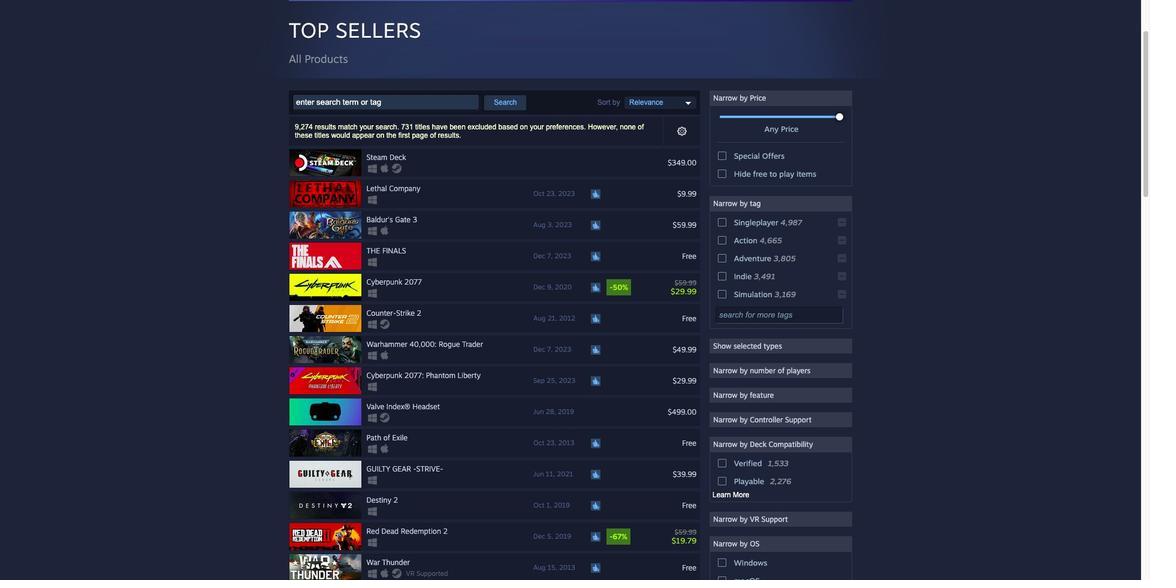 Task type: describe. For each thing, give the bounding box(es) containing it.
by for narrow by feature
[[740, 391, 748, 400]]

2020
[[555, 283, 572, 291]]

1 horizontal spatial 2
[[417, 309, 422, 318]]

of right the path
[[384, 434, 390, 443]]

narrow by tag
[[714, 199, 761, 208]]

been
[[450, 123, 466, 131]]

0 horizontal spatial 2
[[394, 496, 398, 505]]

narrow for narrow by tag
[[714, 199, 738, 208]]

gear
[[393, 465, 411, 474]]

by for narrow by tag
[[740, 199, 748, 208]]

narrow by os
[[714, 540, 760, 549]]

narrow by deck compatibility
[[714, 440, 814, 449]]

15,
[[548, 564, 558, 572]]

strike
[[396, 309, 415, 318]]

by for narrow by price
[[740, 94, 748, 103]]

war
[[367, 558, 380, 567]]

cyberpunk for cyberpunk 2077
[[367, 278, 403, 287]]

lethal company
[[367, 184, 421, 193]]

- for $19.79
[[610, 533, 613, 542]]

results
[[315, 123, 336, 131]]

exile
[[393, 434, 408, 443]]

windows
[[735, 558, 768, 568]]

war thunder
[[367, 558, 410, 567]]

gate
[[395, 215, 411, 224]]

0 vertical spatial $59.99
[[673, 220, 697, 229]]

baldur's
[[367, 215, 393, 224]]

first
[[399, 131, 410, 140]]

dec 7, 2023 for the finals
[[534, 252, 572, 260]]

search button
[[485, 95, 527, 110]]

40,000:
[[410, 340, 437, 349]]

results.
[[438, 131, 462, 140]]

1 vertical spatial -
[[413, 465, 417, 474]]

dec 5, 2019
[[534, 533, 572, 541]]

narrow for narrow by feature
[[714, 391, 738, 400]]

$499.00
[[668, 408, 697, 417]]

match
[[338, 123, 358, 131]]

by for sort by
[[613, 98, 621, 107]]

tag
[[750, 199, 761, 208]]

$59.99 $29.99
[[671, 279, 697, 296]]

red dead redemption 2
[[367, 527, 448, 536]]

2077
[[405, 278, 422, 287]]

jun for valve index® headset
[[534, 408, 544, 416]]

2 vertical spatial 2019
[[555, 533, 572, 541]]

lethal
[[367, 184, 387, 193]]

2077:
[[405, 371, 424, 380]]

special
[[735, 151, 760, 161]]

warhammer 40,000: rogue trader
[[367, 340, 483, 349]]

free for path of exile
[[683, 439, 697, 448]]

guilty
[[367, 465, 391, 474]]

25,
[[547, 377, 557, 385]]

0 vertical spatial $29.99
[[671, 286, 697, 296]]

items
[[797, 169, 817, 179]]

aug 3, 2023
[[534, 221, 572, 229]]

counter-
[[367, 309, 396, 318]]

aug 21, 2012
[[534, 314, 576, 323]]

narrow for narrow by number of players
[[714, 366, 738, 375]]

action 4,665
[[735, 236, 783, 245]]

adventure 3,805
[[735, 254, 796, 263]]

steam deck
[[367, 153, 406, 162]]

excluded
[[468, 123, 497, 131]]

learn
[[713, 491, 732, 500]]

dec 7, 2023 for warhammer 40,000: rogue trader
[[534, 345, 572, 354]]

9,
[[548, 283, 553, 291]]

1 vertical spatial $29.99
[[673, 376, 697, 385]]

would
[[331, 131, 350, 140]]

oct for path of exile
[[534, 439, 545, 447]]

7, for warhammer 40,000: rogue trader
[[548, 345, 553, 354]]

2023 for $59.99
[[556, 221, 572, 229]]

1 horizontal spatial on
[[520, 123, 528, 131]]

3 aug from the top
[[534, 564, 546, 572]]

oct 23, 2023
[[534, 190, 575, 198]]

2013 for path of exile
[[559, 439, 575, 447]]

cyberpunk 2077: phantom liberty
[[367, 371, 481, 380]]

0 horizontal spatial on
[[377, 131, 385, 140]]

0 horizontal spatial price
[[750, 94, 767, 103]]

none
[[620, 123, 636, 131]]

headset
[[413, 402, 440, 411]]

verified
[[735, 459, 763, 468]]

oct for destiny 2
[[534, 501, 545, 510]]

cyberpunk 2077
[[367, 278, 422, 287]]

narrow for narrow by price
[[714, 94, 738, 103]]

types
[[764, 342, 783, 351]]

50%
[[613, 283, 629, 292]]

5,
[[548, 533, 554, 541]]

21,
[[548, 314, 558, 323]]

supported
[[417, 570, 448, 578]]

2013 for war thunder
[[560, 564, 576, 572]]

hide
[[735, 169, 751, 179]]

any
[[765, 124, 779, 134]]

path of exile
[[367, 434, 408, 443]]

singleplayer
[[735, 218, 779, 227]]

7, for the finals
[[548, 252, 553, 260]]

learn more
[[713, 491, 750, 500]]

0 vertical spatial deck
[[390, 153, 406, 162]]

however,
[[588, 123, 618, 131]]

dead
[[382, 527, 399, 536]]

11,
[[546, 470, 555, 479]]

support for narrow by controller support
[[786, 416, 812, 425]]

dec for red dead redemption 2
[[534, 533, 546, 541]]

narrow for narrow by controller support
[[714, 416, 738, 425]]

-67%
[[610, 533, 628, 542]]

dec for warhammer 40,000: rogue trader
[[534, 345, 546, 354]]

aug for 2
[[534, 314, 546, 323]]

narrow by price
[[714, 94, 767, 103]]

cyberpunk for cyberpunk 2077: phantom liberty
[[367, 371, 403, 380]]

singleplayer 4,987
[[735, 218, 803, 227]]

sellers
[[336, 17, 422, 43]]

3,169
[[775, 290, 796, 299]]

oct for lethal company
[[534, 190, 545, 198]]

liberty
[[458, 371, 481, 380]]

page
[[412, 131, 428, 140]]

by for narrow by controller support
[[740, 416, 748, 425]]

thunder
[[382, 558, 410, 567]]

players
[[787, 366, 811, 375]]



Task type: vqa. For each thing, say whether or not it's contained in the screenshot.


Task type: locate. For each thing, give the bounding box(es) containing it.
$29.99 down '$49.99'
[[673, 376, 697, 385]]

counter-strike 2
[[367, 309, 422, 318]]

free
[[754, 169, 768, 179]]

4 free from the top
[[683, 501, 697, 510]]

1 vertical spatial price
[[781, 124, 799, 134]]

2 jun from the top
[[534, 470, 544, 479]]

index®
[[387, 402, 411, 411]]

0 vertical spatial 2019
[[558, 408, 574, 416]]

1 narrow from the top
[[714, 94, 738, 103]]

support for narrow by vr support
[[762, 515, 788, 524]]

oct
[[534, 190, 545, 198], [534, 439, 545, 447], [534, 501, 545, 510]]

2023 right 25,
[[559, 377, 576, 385]]

number
[[750, 366, 776, 375]]

0 vertical spatial 23,
[[547, 190, 557, 198]]

vr up os at the right bottom of page
[[750, 515, 760, 524]]

vr down thunder
[[406, 570, 415, 578]]

cyberpunk left the 2077:
[[367, 371, 403, 380]]

23, down 28,
[[547, 439, 557, 447]]

titles right these
[[315, 131, 329, 140]]

8 narrow from the top
[[714, 540, 738, 549]]

free down the $39.99
[[683, 501, 697, 510]]

2 your from the left
[[530, 123, 544, 131]]

your right match
[[360, 123, 374, 131]]

learn more link
[[713, 491, 750, 500]]

indie
[[735, 272, 752, 281]]

$59.99 down the $39.99
[[675, 528, 697, 536]]

jun left 11,
[[534, 470, 544, 479]]

aug for 3
[[534, 221, 546, 229]]

0 horizontal spatial vr
[[406, 570, 415, 578]]

$59.99 for $19.79
[[675, 528, 697, 536]]

0 vertical spatial jun
[[534, 408, 544, 416]]

1 horizontal spatial your
[[530, 123, 544, 131]]

dec left 9,
[[534, 283, 546, 291]]

oct left 1,
[[534, 501, 545, 510]]

playable 2,276
[[735, 477, 792, 486]]

1 23, from the top
[[547, 190, 557, 198]]

1 vertical spatial aug
[[534, 314, 546, 323]]

trader
[[462, 340, 483, 349]]

by left the tag
[[740, 199, 748, 208]]

dec 7, 2023 down 21,
[[534, 345, 572, 354]]

2 right destiny
[[394, 496, 398, 505]]

by for narrow by os
[[740, 540, 748, 549]]

2 vertical spatial 2
[[444, 527, 448, 536]]

2 aug from the top
[[534, 314, 546, 323]]

23, up 3,
[[547, 190, 557, 198]]

oct up 'jun 11, 2021'
[[534, 439, 545, 447]]

2013
[[559, 439, 575, 447], [560, 564, 576, 572]]

0 horizontal spatial titles
[[315, 131, 329, 140]]

0 horizontal spatial deck
[[390, 153, 406, 162]]

have
[[432, 123, 448, 131]]

0 vertical spatial -
[[610, 283, 613, 292]]

1 oct from the top
[[534, 190, 545, 198]]

jun 28, 2019
[[534, 408, 574, 416]]

support up compatibility
[[786, 416, 812, 425]]

$39.99
[[673, 470, 697, 479]]

1 horizontal spatial deck
[[750, 440, 767, 449]]

2 dec 7, 2023 from the top
[[534, 345, 572, 354]]

2019 for free
[[554, 501, 570, 510]]

by for narrow by deck compatibility
[[740, 440, 748, 449]]

your right based
[[530, 123, 544, 131]]

2012
[[559, 314, 576, 323]]

2019 right 28,
[[558, 408, 574, 416]]

2,276
[[771, 477, 792, 486]]

2023 for $9.99
[[559, 190, 575, 198]]

7,
[[548, 252, 553, 260], [548, 345, 553, 354]]

0 vertical spatial cyberpunk
[[367, 278, 403, 287]]

free
[[683, 252, 697, 261], [683, 314, 697, 323], [683, 439, 697, 448], [683, 501, 697, 510], [683, 563, 697, 572]]

2 vertical spatial oct
[[534, 501, 545, 510]]

dec 9, 2020
[[534, 283, 572, 291]]

2019 right '5,' on the left
[[555, 533, 572, 541]]

free for destiny 2
[[683, 501, 697, 510]]

1 free from the top
[[683, 252, 697, 261]]

2023 right 3,
[[556, 221, 572, 229]]

1 vertical spatial 2
[[394, 496, 398, 505]]

7, up 9,
[[548, 252, 553, 260]]

0 vertical spatial oct
[[534, 190, 545, 198]]

all
[[289, 52, 302, 65]]

1 vertical spatial cyberpunk
[[367, 371, 403, 380]]

3,
[[548, 221, 554, 229]]

feature
[[750, 391, 774, 400]]

2 dec from the top
[[534, 283, 546, 291]]

9,274
[[295, 123, 313, 131]]

by up verified
[[740, 440, 748, 449]]

4 narrow from the top
[[714, 391, 738, 400]]

by left os at the right bottom of page
[[740, 540, 748, 549]]

narrow for narrow by os
[[714, 540, 738, 549]]

1 vertical spatial 2013
[[560, 564, 576, 572]]

4,665
[[760, 236, 783, 245]]

1 vertical spatial oct
[[534, 439, 545, 447]]

-
[[610, 283, 613, 292], [413, 465, 417, 474], [610, 533, 613, 542]]

1 7, from the top
[[548, 252, 553, 260]]

products
[[305, 52, 348, 65]]

of right page
[[430, 131, 436, 140]]

0 vertical spatial aug
[[534, 221, 546, 229]]

731
[[401, 123, 413, 131]]

dec up sep
[[534, 345, 546, 354]]

2023 up 2020
[[555, 252, 572, 260]]

deck right steam
[[390, 153, 406, 162]]

controller
[[750, 416, 784, 425]]

0 horizontal spatial your
[[360, 123, 374, 131]]

1 jun from the top
[[534, 408, 544, 416]]

free for the finals
[[683, 252, 697, 261]]

oct 23, 2013
[[534, 439, 575, 447]]

$59.99 inside $59.99 $19.79
[[675, 528, 697, 536]]

price
[[750, 94, 767, 103], [781, 124, 799, 134]]

free for counter-strike 2
[[683, 314, 697, 323]]

2 vertical spatial $59.99
[[675, 528, 697, 536]]

1 vertical spatial dec 7, 2023
[[534, 345, 572, 354]]

2 right strike on the bottom of page
[[417, 309, 422, 318]]

0 vertical spatial 2
[[417, 309, 422, 318]]

2023 down 2012
[[555, 345, 572, 354]]

$59.99 $19.79
[[672, 528, 697, 545]]

deck
[[390, 153, 406, 162], [750, 440, 767, 449]]

narrow for narrow by vr support
[[714, 515, 738, 524]]

by up special
[[740, 94, 748, 103]]

sep 25, 2023
[[534, 377, 576, 385]]

7, up 25,
[[548, 345, 553, 354]]

aug left 21,
[[534, 314, 546, 323]]

2 free from the top
[[683, 314, 697, 323]]

1 vertical spatial $59.99
[[675, 279, 697, 287]]

by right sort
[[613, 98, 621, 107]]

$49.99
[[673, 345, 697, 354]]

- right 2020
[[610, 283, 613, 292]]

by left number on the bottom right
[[740, 366, 748, 375]]

2 cyberpunk from the top
[[367, 371, 403, 380]]

$59.99 for $29.99
[[675, 279, 697, 287]]

of right none
[[638, 123, 644, 131]]

0 vertical spatial 7,
[[548, 252, 553, 260]]

jun
[[534, 408, 544, 416], [534, 470, 544, 479]]

2 vertical spatial -
[[610, 533, 613, 542]]

dec for cyberpunk 2077
[[534, 283, 546, 291]]

0 vertical spatial vr
[[750, 515, 760, 524]]

1 vertical spatial deck
[[750, 440, 767, 449]]

1 vertical spatial 2019
[[554, 501, 570, 510]]

dec 7, 2023 up dec 9, 2020
[[534, 252, 572, 260]]

1 vertical spatial vr
[[406, 570, 415, 578]]

dec for the finals
[[534, 252, 546, 260]]

aug left 15,
[[534, 564, 546, 572]]

any price
[[765, 124, 799, 134]]

3 dec from the top
[[534, 345, 546, 354]]

2019 right 1,
[[554, 501, 570, 510]]

redemption
[[401, 527, 441, 536]]

offers
[[763, 151, 785, 161]]

narrow by number of players
[[714, 366, 811, 375]]

sep
[[534, 377, 545, 385]]

2 7, from the top
[[548, 345, 553, 354]]

1 dec 7, 2023 from the top
[[534, 252, 572, 260]]

hide free to play items
[[735, 169, 817, 179]]

cyberpunk left 2077
[[367, 278, 403, 287]]

0 vertical spatial price
[[750, 94, 767, 103]]

action
[[735, 236, 758, 245]]

6 narrow from the top
[[714, 440, 738, 449]]

deck up verified 1,533
[[750, 440, 767, 449]]

support down 2,276
[[762, 515, 788, 524]]

oct 1, 2019
[[534, 501, 570, 510]]

$59.99 inside $59.99 $29.99
[[675, 279, 697, 287]]

finals
[[383, 247, 406, 255]]

2
[[417, 309, 422, 318], [394, 496, 398, 505], [444, 527, 448, 536]]

1 your from the left
[[360, 123, 374, 131]]

-50%
[[610, 283, 629, 292]]

relevance link
[[625, 97, 697, 109]]

3 oct from the top
[[534, 501, 545, 510]]

indie 3,491
[[735, 272, 776, 281]]

23,
[[547, 190, 557, 198], [547, 439, 557, 447]]

on right based
[[520, 123, 528, 131]]

of left players in the right of the page
[[778, 366, 785, 375]]

2 horizontal spatial 2
[[444, 527, 448, 536]]

aug left 3,
[[534, 221, 546, 229]]

2019 for $499.00
[[558, 408, 574, 416]]

all products
[[289, 52, 348, 65]]

on
[[520, 123, 528, 131], [377, 131, 385, 140]]

simulation
[[735, 290, 773, 299]]

$349.00
[[668, 158, 697, 167]]

free up '$49.99'
[[683, 314, 697, 323]]

aug 15, 2013
[[534, 564, 576, 572]]

jun for guilty gear -strive-
[[534, 470, 544, 479]]

$59.99
[[673, 220, 697, 229], [675, 279, 697, 287], [675, 528, 697, 536]]

2019
[[558, 408, 574, 416], [554, 501, 570, 510], [555, 533, 572, 541]]

support
[[786, 416, 812, 425], [762, 515, 788, 524]]

show selected types
[[714, 342, 783, 351]]

None text field
[[293, 94, 480, 110]]

None text field
[[716, 307, 843, 323]]

4,987
[[781, 218, 803, 227]]

4 dec from the top
[[534, 533, 546, 541]]

- for $29.99
[[610, 283, 613, 292]]

1 vertical spatial jun
[[534, 470, 544, 479]]

by for narrow by number of players
[[740, 366, 748, 375]]

2023 up aug 3, 2023 at the left top
[[559, 190, 575, 198]]

1 cyberpunk from the top
[[367, 278, 403, 287]]

0 vertical spatial support
[[786, 416, 812, 425]]

1 horizontal spatial titles
[[415, 123, 430, 131]]

based
[[499, 123, 518, 131]]

7 narrow from the top
[[714, 515, 738, 524]]

$59.99 left indie
[[675, 279, 697, 287]]

vr supported
[[406, 570, 448, 578]]

compatibility
[[769, 440, 814, 449]]

3 narrow from the top
[[714, 366, 738, 375]]

2 narrow from the top
[[714, 199, 738, 208]]

5 free from the top
[[683, 563, 697, 572]]

free up the $39.99
[[683, 439, 697, 448]]

on left the
[[377, 131, 385, 140]]

free down $19.79
[[683, 563, 697, 572]]

0 vertical spatial 2013
[[559, 439, 575, 447]]

sort by
[[598, 98, 621, 107]]

appear
[[352, 131, 375, 140]]

dec 7, 2023
[[534, 252, 572, 260], [534, 345, 572, 354]]

price right any
[[781, 124, 799, 134]]

by left controller at the right of page
[[740, 416, 748, 425]]

1 vertical spatial support
[[762, 515, 788, 524]]

dec left '5,' on the left
[[534, 533, 546, 541]]

1 vertical spatial 23,
[[547, 439, 557, 447]]

2023 for $29.99
[[559, 377, 576, 385]]

2 23, from the top
[[547, 439, 557, 447]]

1 horizontal spatial vr
[[750, 515, 760, 524]]

2013 right 15,
[[560, 564, 576, 572]]

selected
[[734, 342, 762, 351]]

relevance
[[630, 98, 664, 107]]

2 oct from the top
[[534, 439, 545, 447]]

2023 for $49.99
[[555, 345, 572, 354]]

1 vertical spatial 7,
[[548, 345, 553, 354]]

red
[[367, 527, 380, 536]]

narrow for narrow by deck compatibility
[[714, 440, 738, 449]]

2013 up 2021
[[559, 439, 575, 447]]

narrow by controller support
[[714, 416, 812, 425]]

free up $59.99 $29.99
[[683, 252, 697, 261]]

oct up aug 3, 2023 at the left top
[[534, 190, 545, 198]]

$59.99 down the '$9.99'
[[673, 220, 697, 229]]

5 narrow from the top
[[714, 416, 738, 425]]

3 free from the top
[[683, 439, 697, 448]]

2 vertical spatial aug
[[534, 564, 546, 572]]

1 aug from the top
[[534, 221, 546, 229]]

the finals
[[367, 247, 406, 255]]

- right dec 5, 2019
[[610, 533, 613, 542]]

simulation 3,169
[[735, 290, 796, 299]]

of
[[638, 123, 644, 131], [430, 131, 436, 140], [778, 366, 785, 375], [384, 434, 390, 443]]

2023 for free
[[555, 252, 572, 260]]

special offers
[[735, 151, 785, 161]]

dec up dec 9, 2020
[[534, 252, 546, 260]]

rogue
[[439, 340, 460, 349]]

2 right redemption
[[444, 527, 448, 536]]

narrow by vr support
[[714, 515, 788, 524]]

narrow by feature
[[714, 391, 774, 400]]

23, for $9.99
[[547, 190, 557, 198]]

free for war thunder
[[683, 563, 697, 572]]

search.
[[376, 123, 399, 131]]

jun left 28,
[[534, 408, 544, 416]]

3,805
[[774, 254, 796, 263]]

1,533
[[768, 459, 789, 468]]

titles right the 731
[[415, 123, 430, 131]]

- right gear
[[413, 465, 417, 474]]

by left feature
[[740, 391, 748, 400]]

guilty gear -strive-
[[367, 465, 443, 474]]

23, for free
[[547, 439, 557, 447]]

by for narrow by vr support
[[740, 515, 748, 524]]

destiny 2
[[367, 496, 398, 505]]

0 vertical spatial dec 7, 2023
[[534, 252, 572, 260]]

$29.99 up '$49.99'
[[671, 286, 697, 296]]

by down more
[[740, 515, 748, 524]]

1 dec from the top
[[534, 252, 546, 260]]

1 horizontal spatial price
[[781, 124, 799, 134]]

price up any
[[750, 94, 767, 103]]



